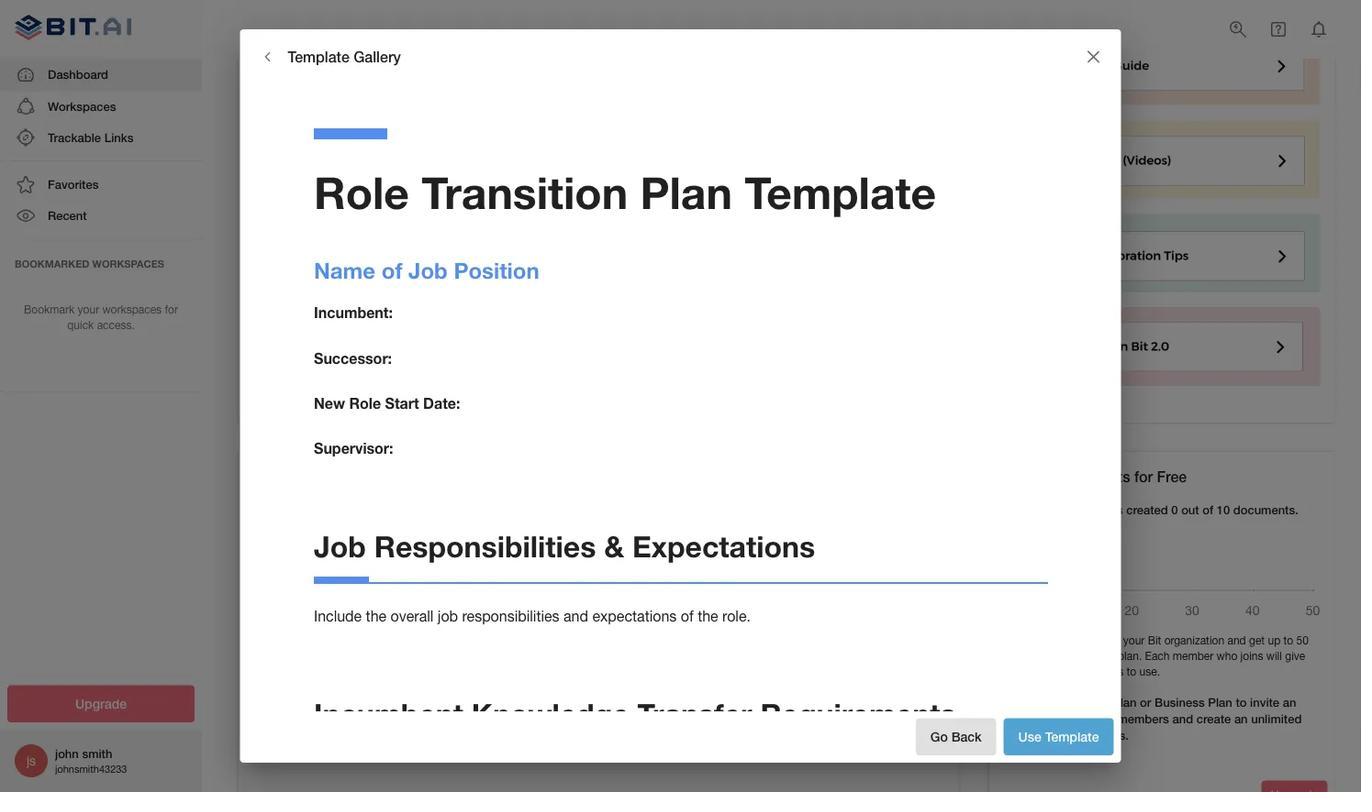 Task type: locate. For each thing, give the bounding box(es) containing it.
upgrade for upgrade
[[75, 697, 127, 712]]

organization down documents
[[1032, 504, 1100, 518]]

new role start date:
[[313, 395, 460, 412]]

role right new
[[349, 395, 381, 412]]

collaborate
[[507, 704, 562, 717]]

0 vertical spatial an
[[1283, 696, 1296, 710]]

0 horizontal spatial 10
[[1025, 666, 1037, 679]]

upgrade
[[1004, 696, 1052, 710], [75, 697, 127, 712]]

job left the position
[[408, 257, 447, 283]]

survey
[[507, 642, 551, 658]]

trackable links
[[48, 130, 133, 145]]

give
[[1285, 650, 1305, 663]]

john
[[55, 747, 79, 761]]

customer
[[543, 668, 589, 681]]

bookmarked workspaces
[[15, 258, 164, 270]]

your inside the invite team members to your bit organization and get up to 50 documents on the free plan. each member who joins will give you 10 more documents to use.
[[1123, 635, 1145, 648]]

📞 customer satisfaction survey
[[507, 623, 666, 658]]

0 horizontal spatial upgrade
[[75, 697, 127, 712]]

get
[[1249, 635, 1265, 648]]

of
[[381, 257, 402, 283], [1203, 504, 1213, 518], [680, 608, 693, 625], [1103, 713, 1114, 727], [1049, 729, 1060, 744]]

job responsibilities & expectations
[[313, 530, 815, 565]]

0 vertical spatial organization
[[1032, 504, 1100, 518]]

organization up member
[[1164, 635, 1224, 648]]

50
[[1032, 469, 1048, 487], [1296, 635, 1309, 648]]

and
[[563, 608, 588, 625], [1227, 635, 1246, 648], [565, 704, 584, 717], [1172, 713, 1193, 727]]

an
[[1283, 696, 1296, 710], [1234, 713, 1248, 727]]

0 horizontal spatial team
[[641, 686, 665, 699]]

0 vertical spatial documents.
[[1233, 504, 1298, 518]]

number right back
[[1004, 729, 1046, 744]]

team
[[1033, 635, 1058, 648], [641, 686, 665, 699]]

to inside "create customer survey project documents that allow your team to collaborate and monitor results."
[[668, 686, 678, 699]]

1 vertical spatial documents
[[1068, 666, 1124, 679]]

your
[[78, 303, 99, 316], [1123, 635, 1145, 648], [616, 686, 638, 699]]

2 horizontal spatial your
[[1123, 635, 1145, 648]]

use
[[1018, 730, 1041, 745]]

1 horizontal spatial job
[[408, 257, 447, 283]]

upgrade inside "upgrade to the pro plan or business plan to invite an unlimited number of members and create an unlimited number of documents."
[[1004, 696, 1052, 710]]

responsibilities
[[462, 608, 559, 625]]

incumbent knowledge transfer requirements
[[313, 697, 956, 732]]

on
[[1062, 650, 1075, 663]]

1 vertical spatial job
[[313, 530, 366, 565]]

10 right you
[[1025, 666, 1037, 679]]

project
[[627, 668, 661, 681]]

your inside "create customer survey project documents that allow your team to collaborate and monitor results."
[[616, 686, 638, 699]]

1 vertical spatial documents.
[[1063, 729, 1129, 744]]

1 horizontal spatial team
[[1033, 635, 1058, 648]]

0 vertical spatial 10
[[1217, 504, 1230, 518]]

upgrade button
[[7, 686, 195, 723]]

your down project
[[616, 686, 638, 699]]

upgrade down you
[[1004, 696, 1052, 710]]

documents.
[[1233, 504, 1298, 518], [1063, 729, 1129, 744]]

of down "pro"
[[1103, 713, 1114, 727]]

you
[[1004, 666, 1022, 679]]

0 horizontal spatial number
[[1004, 729, 1046, 744]]

2 vertical spatial documents
[[507, 686, 562, 699]]

the inside "upgrade to the pro plan or business plan to invite an unlimited number of members and create an unlimited number of documents."
[[1069, 696, 1087, 710]]

1 horizontal spatial your
[[616, 686, 638, 699]]

to
[[1110, 635, 1120, 648], [1284, 635, 1293, 648], [1127, 666, 1136, 679], [668, 686, 678, 699], [1055, 696, 1066, 710], [1236, 696, 1247, 710]]

2 vertical spatial your
[[616, 686, 638, 699]]

your up plan.
[[1123, 635, 1145, 648]]

upgrade for upgrade to the pro plan or business plan to invite an unlimited number of members and create an unlimited number of documents.
[[1004, 696, 1052, 710]]

knowledge
[[471, 697, 629, 732]]

your
[[1004, 504, 1029, 518]]

10 inside the invite team members to your bit organization and get up to 50 documents on the free plan. each member who joins will give you 10 more documents to use.
[[1025, 666, 1037, 679]]

your organization has created 0 out of 10 documents.
[[1004, 504, 1298, 518]]

transition
[[421, 166, 627, 218]]

members up on
[[1061, 635, 1107, 648]]

and left satisfaction
[[563, 608, 588, 625]]

upgrade up smith
[[75, 697, 127, 712]]

of right name in the left top of the page
[[381, 257, 402, 283]]

0 horizontal spatial members
[[1061, 635, 1107, 648]]

and down the business
[[1172, 713, 1193, 727]]

an right the create
[[1234, 713, 1248, 727]]

0 vertical spatial team
[[1033, 635, 1058, 648]]

1 horizontal spatial number
[[1058, 713, 1100, 727]]

0 vertical spatial for
[[165, 303, 178, 316]]

0 horizontal spatial unlimited
[[1004, 713, 1054, 727]]

for inside bookmark your workspaces for quick access.
[[165, 303, 178, 316]]

for left free
[[1134, 469, 1153, 487]]

the left role.
[[697, 608, 718, 625]]

50 inside the invite team members to your bit organization and get up to 50 documents on the free plan. each member who joins will give you 10 more documents to use.
[[1296, 635, 1309, 648]]

1 horizontal spatial members
[[1117, 713, 1169, 727]]

documents down 'invite'
[[1004, 650, 1059, 663]]

allow
[[587, 686, 613, 699]]

1 vertical spatial an
[[1234, 713, 1248, 727]]

0 vertical spatial documents
[[1004, 650, 1059, 663]]

recent button
[[0, 200, 202, 232]]

your up quick
[[78, 303, 99, 316]]

john smith johnsmith43233
[[55, 747, 127, 776]]

for
[[165, 303, 178, 316], [1134, 469, 1153, 487]]

unlimited up use at the bottom of the page
[[1004, 713, 1054, 727]]

0 horizontal spatial for
[[165, 303, 178, 316]]

upgrade inside button
[[75, 697, 127, 712]]

documents down 'free'
[[1068, 666, 1124, 679]]

and up who
[[1227, 635, 1246, 648]]

date:
[[423, 395, 460, 412]]

unlimited down the invite
[[1251, 713, 1302, 727]]

the left "pro"
[[1069, 696, 1087, 710]]

1 horizontal spatial for
[[1134, 469, 1153, 487]]

0 vertical spatial role
[[313, 166, 409, 218]]

the inside the invite team members to your bit organization and get up to 50 documents on the free plan. each member who joins will give you 10 more documents to use.
[[1078, 650, 1093, 663]]

team right 'invite'
[[1033, 635, 1058, 648]]

plan inside '👩🏻💻transition plan template' button
[[372, 623, 400, 639]]

1 vertical spatial 10
[[1025, 666, 1037, 679]]

50 up 'give'
[[1296, 635, 1309, 648]]

organization
[[1032, 504, 1100, 518], [1164, 635, 1224, 648]]

1 vertical spatial team
[[641, 686, 665, 699]]

0 vertical spatial 50
[[1032, 469, 1048, 487]]

1 vertical spatial 50
[[1296, 635, 1309, 648]]

documents. down "pro"
[[1063, 729, 1129, 744]]

1 horizontal spatial upgrade
[[1004, 696, 1052, 710]]

0 horizontal spatial documents.
[[1063, 729, 1129, 744]]

1 vertical spatial members
[[1117, 713, 1169, 727]]

satisfaction
[[591, 623, 666, 639]]

documents up 'collaborate'
[[507, 686, 562, 699]]

members down or
[[1117, 713, 1169, 727]]

incumbent
[[313, 697, 463, 732]]

0 vertical spatial number
[[1058, 713, 1100, 727]]

smith
[[82, 747, 112, 761]]

documents. right out on the bottom
[[1233, 504, 1298, 518]]

number down "pro"
[[1058, 713, 1100, 727]]

role.
[[722, 608, 750, 625]]

out
[[1181, 504, 1199, 518]]

0 horizontal spatial documents
[[507, 686, 562, 699]]

plan
[[640, 166, 732, 218], [372, 623, 400, 639], [1112, 696, 1137, 710], [1208, 696, 1232, 710]]

for right workspaces
[[165, 303, 178, 316]]

incumbent:
[[313, 304, 392, 322]]

1 horizontal spatial 50
[[1296, 635, 1309, 648]]

transfer
[[637, 697, 752, 732]]

start
[[385, 395, 419, 412]]

1 vertical spatial number
[[1004, 729, 1046, 744]]

50 right get
[[1032, 469, 1048, 487]]

monitor
[[587, 704, 624, 717]]

use.
[[1139, 666, 1160, 679]]

👩🏻💻transition plan template image
[[264, 510, 478, 607]]

the left overall at the left bottom of the page
[[365, 608, 386, 625]]

the right on
[[1078, 650, 1093, 663]]

free
[[1157, 469, 1187, 487]]

10
[[1217, 504, 1230, 518], [1025, 666, 1037, 679]]

favorites
[[48, 177, 99, 192]]

for for workspaces
[[165, 303, 178, 316]]

role
[[313, 166, 409, 218], [349, 395, 381, 412]]

dashboard button
[[0, 59, 202, 91]]

include
[[313, 608, 361, 625]]

1 vertical spatial your
[[1123, 635, 1145, 648]]

1 horizontal spatial unlimited
[[1251, 713, 1302, 727]]

role up name in the left top of the page
[[313, 166, 409, 218]]

use template
[[1018, 730, 1099, 745]]

1 vertical spatial organization
[[1164, 635, 1224, 648]]

0 horizontal spatial 50
[[1032, 469, 1048, 487]]

documents. inside "upgrade to the pro plan or business plan to invite an unlimited number of members and create an unlimited number of documents."
[[1063, 729, 1129, 744]]

0 vertical spatial your
[[78, 303, 99, 316]]

0 horizontal spatial job
[[313, 530, 366, 565]]

create
[[1196, 713, 1231, 727]]

job up include
[[313, 530, 366, 565]]

upgrade to the pro plan or business plan to invite an unlimited number of members and create an unlimited number of documents.
[[1004, 696, 1302, 744]]

invite
[[1250, 696, 1279, 710]]

team up results. at the left bottom
[[641, 686, 665, 699]]

0 vertical spatial job
[[408, 257, 447, 283]]

an right the invite
[[1283, 696, 1296, 710]]

or
[[1140, 696, 1151, 710]]

🎓thesis button
[[721, 510, 934, 733]]

1 horizontal spatial organization
[[1164, 635, 1224, 648]]

js
[[27, 754, 36, 769]]

documents
[[1004, 650, 1059, 663], [1068, 666, 1124, 679], [507, 686, 562, 699]]

1 vertical spatial for
[[1134, 469, 1153, 487]]

the
[[365, 608, 386, 625], [697, 608, 718, 625], [1078, 650, 1093, 663], [1069, 696, 1087, 710]]

invite
[[1004, 635, 1030, 648]]

0 vertical spatial members
[[1061, 635, 1107, 648]]

📞
[[507, 623, 521, 639]]

and down that on the left bottom of page
[[565, 704, 584, 717]]

0 horizontal spatial your
[[78, 303, 99, 316]]

survey
[[592, 668, 624, 681]]

10 right out on the bottom
[[1217, 504, 1230, 518]]



Task type: describe. For each thing, give the bounding box(es) containing it.
1 horizontal spatial an
[[1283, 696, 1296, 710]]

👩🏻💻transition
[[279, 623, 368, 639]]

name of job position
[[313, 257, 539, 283]]

invite team members to your bit organization and get up to 50 documents on the free plan. each member who joins will give you 10 more documents to use.
[[1004, 635, 1309, 679]]

who
[[1217, 650, 1237, 663]]

1 vertical spatial role
[[349, 395, 381, 412]]

documents
[[1052, 469, 1130, 487]]

team inside "create customer survey project documents that allow your team to collaborate and monitor results."
[[641, 686, 665, 699]]

that
[[565, 686, 584, 699]]

responsibilities
[[374, 530, 596, 565]]

your inside bookmark your workspaces for quick access.
[[78, 303, 99, 316]]

include the overall job responsibilities and expectations of the role.
[[313, 608, 750, 625]]

job
[[437, 608, 458, 625]]

plan inside role transition plan template 'dialog'
[[640, 166, 732, 218]]

team inside the invite team members to your bit organization and get up to 50 documents on the free plan. each member who joins will give you 10 more documents to use.
[[1033, 635, 1058, 648]]

members inside the invite team members to your bit organization and get up to 50 documents on the free plan. each member who joins will give you 10 more documents to use.
[[1061, 635, 1107, 648]]

bookmarked
[[15, 258, 89, 270]]

create
[[507, 668, 540, 681]]

role transition plan template dialog
[[240, 29, 1121, 793]]

bit
[[1148, 635, 1161, 648]]

and inside "upgrade to the pro plan or business plan to invite an unlimited number of members and create an unlimited number of documents."
[[1172, 713, 1193, 727]]

workspaces
[[92, 258, 164, 270]]

of left role.
[[680, 608, 693, 625]]

access.
[[97, 319, 135, 332]]

template gallery
[[288, 48, 401, 65]]

bookmark your workspaces for quick access.
[[24, 303, 178, 332]]

📞 customer satisfaction survey image
[[492, 510, 706, 607]]

0
[[1171, 504, 1178, 518]]

go back button
[[916, 719, 996, 756]]

workspaces button
[[0, 91, 202, 122]]

will
[[1266, 650, 1282, 663]]

position
[[453, 257, 539, 283]]

1 horizontal spatial 10
[[1217, 504, 1230, 518]]

favorites button
[[0, 169, 202, 200]]

members inside "upgrade to the pro plan or business plan to invite an unlimited number of members and create an unlimited number of documents."
[[1117, 713, 1169, 727]]

workspaces
[[48, 99, 116, 113]]

more
[[1040, 666, 1065, 679]]

results.
[[627, 704, 663, 717]]

go
[[930, 730, 948, 745]]

quick
[[67, 319, 94, 332]]

links
[[104, 130, 133, 145]]

trackable links button
[[0, 122, 202, 153]]

get 50 documents for free
[[1004, 469, 1187, 487]]

0 horizontal spatial organization
[[1032, 504, 1100, 518]]

business
[[1155, 696, 1205, 710]]

up
[[1268, 635, 1281, 648]]

use template button
[[1004, 719, 1114, 756]]

get
[[1004, 469, 1028, 487]]

of right out on the bottom
[[1203, 504, 1213, 518]]

1 horizontal spatial documents.
[[1233, 504, 1298, 518]]

plan.
[[1118, 650, 1142, 663]]

created
[[1126, 504, 1168, 518]]

1 unlimited from the left
[[1004, 713, 1054, 727]]

name
[[313, 257, 375, 283]]

bookmark
[[24, 303, 75, 316]]

2 unlimited from the left
[[1251, 713, 1302, 727]]

has
[[1103, 504, 1123, 518]]

successor:
[[313, 350, 391, 367]]

expectations
[[592, 608, 676, 625]]

create customer survey project documents that allow your team to collaborate and monitor results.
[[507, 668, 678, 717]]

🎓thesis
[[735, 623, 790, 639]]

&
[[604, 530, 624, 565]]

go back
[[930, 730, 982, 745]]

organization inside the invite team members to your bit organization and get up to 50 documents on the free plan. each member who joins will give you 10 more documents to use.
[[1164, 635, 1224, 648]]

overall
[[390, 608, 433, 625]]

for for documents
[[1134, 469, 1153, 487]]

0 horizontal spatial an
[[1234, 713, 1248, 727]]

member
[[1173, 650, 1214, 663]]

1 horizontal spatial documents
[[1004, 650, 1059, 663]]

recent
[[48, 209, 87, 223]]

gallery
[[354, 48, 401, 65]]

back
[[951, 730, 982, 745]]

documents inside "create customer survey project documents that allow your team to collaborate and monitor results."
[[507, 686, 562, 699]]

and inside role transition plan template 'dialog'
[[563, 608, 588, 625]]

and inside the invite team members to your bit organization and get up to 50 documents on the free plan. each member who joins will give you 10 more documents to use.
[[1227, 635, 1246, 648]]

free
[[1096, 650, 1115, 663]]

2 horizontal spatial documents
[[1068, 666, 1124, 679]]

role transition plan template
[[313, 166, 936, 218]]

new
[[313, 395, 345, 412]]

expectations
[[632, 530, 815, 565]]

of right use at the bottom of the page
[[1049, 729, 1060, 744]]

workspaces
[[102, 303, 162, 316]]

supervisor:
[[313, 440, 393, 458]]

and inside "create customer survey project documents that allow your team to collaborate and monitor results."
[[565, 704, 584, 717]]

dashboard
[[48, 68, 108, 82]]

🎓thesis image
[[721, 510, 934, 607]]

each
[[1145, 650, 1170, 663]]

joins
[[1240, 650, 1263, 663]]

customer
[[525, 623, 587, 639]]



Task type: vqa. For each thing, say whether or not it's contained in the screenshot.
the topmost Job
yes



